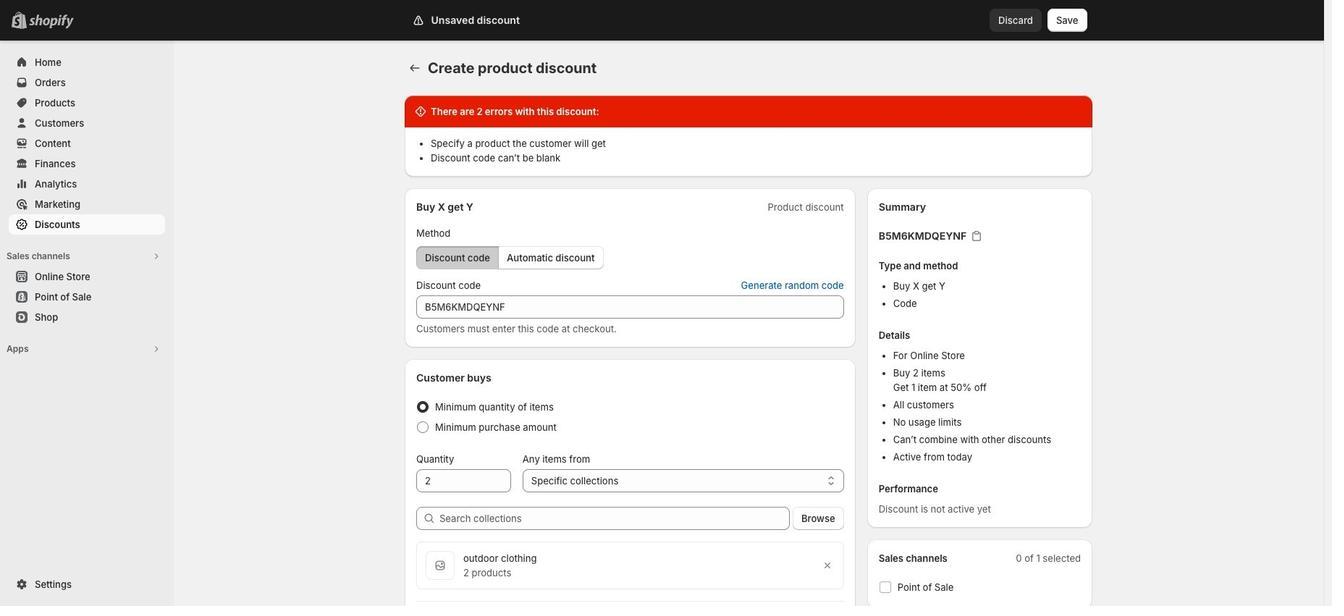 Task type: vqa. For each thing, say whether or not it's contained in the screenshot.
Search collections text box
yes



Task type: locate. For each thing, give the bounding box(es) containing it.
None text field
[[416, 295, 844, 319]]

None text field
[[416, 469, 511, 492]]

shopify image
[[29, 14, 74, 29]]

Search collections text field
[[440, 507, 790, 530]]



